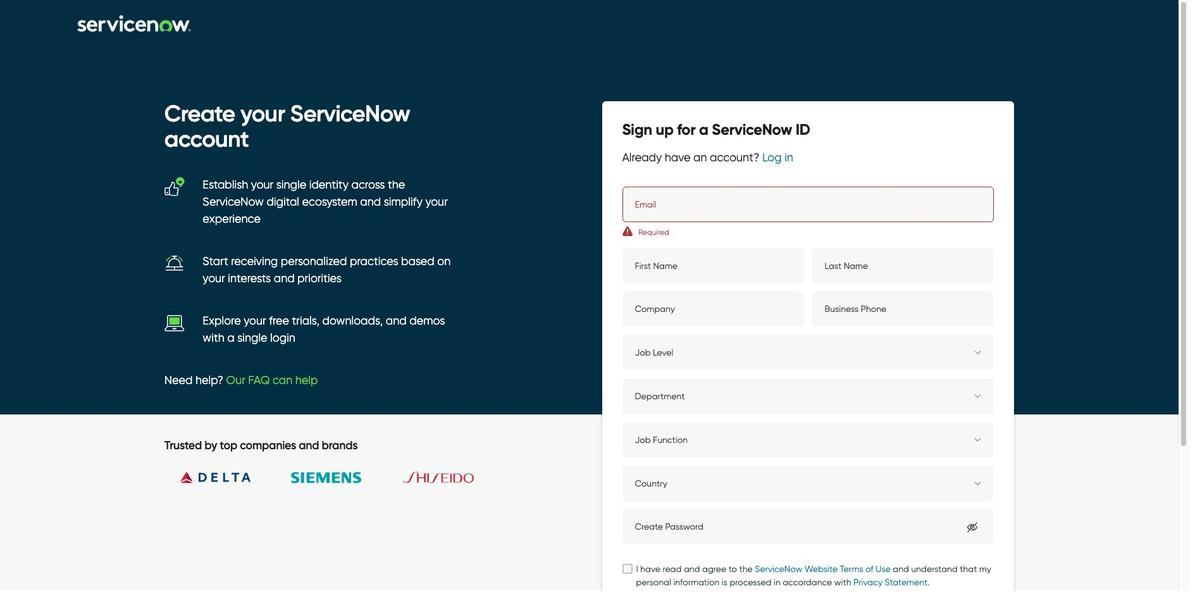 Task type: describe. For each thing, give the bounding box(es) containing it.
temp image for explore
[[164, 313, 185, 333]]

with
[[203, 331, 224, 345]]

based
[[401, 255, 435, 268]]

single inside explore your free trials, downloads, and demos with a single login
[[237, 331, 267, 345]]

temp image
[[164, 253, 185, 274]]

your inside "start receiving personalized practices based on your interests and priorities"
[[203, 272, 225, 286]]

interests
[[228, 272, 271, 286]]

and inside "start receiving personalized practices based on your interests and priorities"
[[274, 272, 295, 286]]

personalized
[[281, 255, 347, 268]]

a
[[227, 331, 235, 345]]

experience
[[203, 212, 261, 226]]

explore
[[203, 314, 241, 328]]

temp image for establish
[[164, 177, 185, 197]]

login
[[270, 331, 296, 345]]

free
[[269, 314, 289, 328]]

across
[[352, 178, 385, 192]]

need
[[164, 374, 193, 387]]

establish your single identity across the servicenow digital ecosystem and simplify your experience
[[203, 178, 448, 226]]

the
[[388, 178, 405, 192]]

simplify
[[384, 195, 423, 209]]

your right simplify
[[426, 195, 448, 209]]

practices
[[350, 255, 398, 268]]

and inside establish your single identity across the servicenow digital ecosystem and simplify your experience
[[360, 195, 381, 209]]

explore your free trials, downloads, and demos with a single login
[[203, 314, 445, 345]]

trials,
[[292, 314, 320, 328]]

priorities
[[298, 272, 342, 286]]



Task type: vqa. For each thing, say whether or not it's contained in the screenshot.
have
no



Task type: locate. For each thing, give the bounding box(es) containing it.
2 horizontal spatial and
[[386, 314, 407, 328]]

1 temp image from the top
[[164, 177, 185, 197]]

ecosystem
[[302, 195, 357, 209]]

0 vertical spatial and
[[360, 195, 381, 209]]

0 vertical spatial temp image
[[164, 177, 185, 197]]

your left free
[[244, 314, 266, 328]]

and
[[360, 195, 381, 209], [274, 272, 295, 286], [386, 314, 407, 328]]

0 horizontal spatial and
[[274, 272, 295, 286]]

downloads,
[[323, 314, 383, 328]]

and inside explore your free trials, downloads, and demos with a single login
[[386, 314, 407, 328]]

1 horizontal spatial partner image
[[276, 453, 377, 503]]

1 vertical spatial temp image
[[164, 313, 185, 333]]

demos
[[410, 314, 445, 328]]

on
[[438, 255, 451, 268]]

temp image
[[164, 177, 185, 197], [164, 313, 185, 333]]

servicenow
[[203, 195, 264, 209]]

2 horizontal spatial partner image
[[388, 453, 489, 503]]

1 vertical spatial single
[[237, 331, 267, 345]]

0 horizontal spatial single
[[237, 331, 267, 345]]

single
[[276, 178, 306, 192], [237, 331, 267, 345]]

start receiving personalized practices based on your interests and priorities
[[203, 255, 451, 286]]

single right the 'a'
[[237, 331, 267, 345]]

and down across at the top left
[[360, 195, 381, 209]]

temp image left with
[[164, 313, 185, 333]]

start
[[203, 255, 228, 268]]

partner image
[[164, 453, 266, 503], [276, 453, 377, 503], [388, 453, 489, 503]]

digital
[[267, 195, 299, 209]]

receiving
[[231, 255, 278, 268]]

1 partner image from the left
[[164, 453, 266, 503]]

2 temp image from the top
[[164, 313, 185, 333]]

0 vertical spatial single
[[276, 178, 306, 192]]

3 partner image from the left
[[388, 453, 489, 503]]

single inside establish your single identity across the servicenow digital ecosystem and simplify your experience
[[276, 178, 306, 192]]

your inside explore your free trials, downloads, and demos with a single login
[[244, 314, 266, 328]]

your
[[251, 178, 274, 192], [426, 195, 448, 209], [203, 272, 225, 286], [244, 314, 266, 328]]

establish
[[203, 178, 248, 192]]

help?
[[196, 374, 223, 387]]

your down start
[[203, 272, 225, 286]]

1 horizontal spatial and
[[360, 195, 381, 209]]

single up digital
[[276, 178, 306, 192]]

identity
[[309, 178, 349, 192]]

0 horizontal spatial partner image
[[164, 453, 266, 503]]

1 vertical spatial and
[[274, 272, 295, 286]]

2 vertical spatial and
[[386, 314, 407, 328]]

and down receiving
[[274, 272, 295, 286]]

your up digital
[[251, 178, 274, 192]]

1 horizontal spatial single
[[276, 178, 306, 192]]

need help?
[[164, 374, 226, 387]]

temp image left the establish
[[164, 177, 185, 197]]

and left the demos
[[386, 314, 407, 328]]

2 partner image from the left
[[276, 453, 377, 503]]



